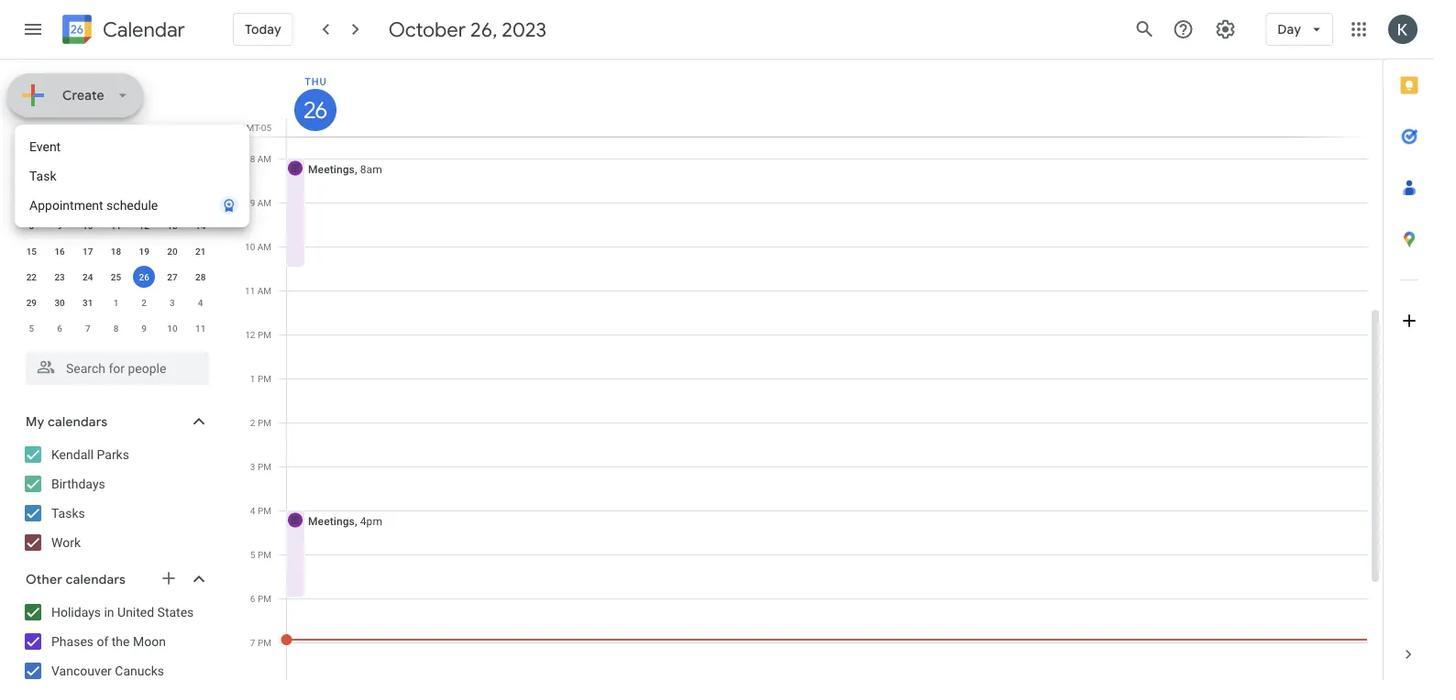 Task type: vqa. For each thing, say whether or not it's contained in the screenshot.


Task type: describe. For each thing, give the bounding box(es) containing it.
11 for "11" element
[[111, 220, 121, 231]]

4pm
[[360, 515, 383, 528]]

m
[[56, 169, 64, 180]]

birthdays
[[51, 477, 105, 492]]

11 for november 11 element
[[195, 323, 206, 334]]

18 element
[[105, 240, 127, 262]]

united
[[117, 605, 154, 620]]

work
[[51, 535, 81, 550]]

17 element
[[77, 240, 99, 262]]

1 for november 1 element
[[113, 297, 119, 308]]

21 element
[[190, 240, 212, 262]]

26,
[[471, 17, 497, 42]]

of
[[97, 634, 109, 650]]

my calendars button
[[4, 407, 228, 437]]

3 for "november 3" element
[[170, 297, 175, 308]]

today
[[245, 21, 281, 37]]

25
[[111, 272, 121, 283]]

appointment schedule
[[29, 198, 158, 213]]

meetings , 8am
[[308, 163, 382, 176]]

10 element
[[77, 215, 99, 237]]

30
[[54, 297, 65, 308]]

1 for 1 pm
[[250, 373, 255, 384]]

2 pm
[[250, 417, 272, 428]]

moon
[[133, 634, 166, 650]]

pm for 7 pm
[[258, 638, 272, 649]]

5 for 5 pm
[[250, 550, 255, 561]]

row containing 22
[[17, 264, 215, 290]]

add other calendars image
[[160, 570, 178, 588]]

my
[[26, 414, 44, 430]]

22
[[26, 272, 37, 283]]

task
[[29, 168, 56, 183]]

12 element
[[133, 215, 155, 237]]

holidays in united states
[[51, 605, 194, 620]]

pm for 2 pm
[[258, 417, 272, 428]]

calendars for other calendars
[[66, 572, 126, 588]]

thursday, october 26, today element
[[294, 89, 337, 131]]

pm for 5 pm
[[258, 550, 272, 561]]

9 am
[[250, 197, 272, 208]]

4 pm
[[250, 505, 272, 516]]

7 pm
[[250, 638, 272, 649]]

, for 8am
[[355, 163, 357, 176]]

20
[[167, 246, 178, 257]]

row containing 1
[[17, 187, 215, 213]]

2 for november 2 element
[[142, 297, 147, 308]]

15
[[26, 246, 37, 257]]

23
[[54, 272, 65, 283]]

pm for 3 pm
[[258, 461, 272, 472]]

create button
[[7, 73, 143, 117]]

9 for 9 am
[[250, 197, 255, 208]]

october 2023 grid
[[17, 161, 215, 341]]

canucks
[[115, 664, 164, 679]]

support image
[[1173, 18, 1195, 40]]

pm for 12 pm
[[258, 329, 272, 340]]

26 cell
[[130, 264, 158, 290]]

today button
[[233, 7, 293, 51]]

tasks
[[51, 506, 85, 521]]

states
[[157, 605, 194, 620]]

19 element
[[133, 240, 155, 262]]

1 horizontal spatial 5
[[142, 194, 147, 205]]

24
[[83, 272, 93, 283]]

26, today element
[[133, 266, 155, 288]]

2 for 2 pm
[[250, 417, 255, 428]]

calendar
[[103, 17, 185, 43]]

, for 4pm
[[355, 515, 357, 528]]

meetings , 4pm
[[308, 515, 383, 528]]

10 for november 10 'element'
[[167, 323, 178, 334]]

31
[[83, 297, 93, 308]]

other calendars list
[[4, 598, 228, 681]]

meetings for meetings , 4pm
[[308, 515, 355, 528]]

november 6 element
[[49, 317, 71, 339]]

other calendars
[[26, 572, 126, 588]]

october 26, 2023
[[389, 17, 547, 42]]

0 horizontal spatial 2
[[57, 194, 62, 205]]

calendar element
[[59, 11, 185, 51]]

15 element
[[21, 240, 43, 262]]

0 vertical spatial 3
[[85, 194, 90, 205]]

s
[[29, 169, 34, 180]]

3 pm
[[250, 461, 272, 472]]

26 grid
[[235, 60, 1383, 681]]

main drawer image
[[22, 18, 44, 40]]

Search for people text field
[[37, 352, 198, 385]]

19
[[139, 246, 149, 257]]

november 9 element
[[133, 317, 155, 339]]

november 5 element
[[21, 317, 43, 339]]

29
[[26, 297, 37, 308]]

5 pm
[[250, 550, 272, 561]]

row containing 8
[[17, 213, 215, 239]]

28 element
[[190, 266, 212, 288]]

0 horizontal spatial 1
[[29, 194, 34, 205]]

16 element
[[49, 240, 71, 262]]

12 for 12
[[139, 220, 149, 231]]

pm for 1 pm
[[258, 373, 272, 384]]

in
[[104, 605, 114, 620]]

november 1 element
[[105, 292, 127, 314]]

12 for 12 pm
[[245, 329, 255, 340]]

6 pm
[[250, 594, 272, 605]]

14 element
[[190, 215, 212, 237]]

23 element
[[49, 266, 71, 288]]

3 for 3 pm
[[250, 461, 255, 472]]



Task type: locate. For each thing, give the bounding box(es) containing it.
2 vertical spatial 8
[[113, 323, 119, 334]]

2 , from the top
[[355, 515, 357, 528]]

november 7 element
[[77, 317, 99, 339]]

2 vertical spatial 2
[[250, 417, 255, 428]]

2 am from the top
[[258, 197, 272, 208]]

1 vertical spatial 10
[[245, 241, 255, 252]]

2 row from the top
[[17, 187, 215, 213]]

row up schedule at the top
[[17, 161, 215, 187]]

6 inside grid
[[250, 594, 255, 605]]

appointment
[[29, 198, 103, 213]]

other calendars button
[[4, 565, 228, 594]]

pm up 7 pm
[[258, 594, 272, 605]]

day
[[1278, 21, 1302, 37]]

0 vertical spatial 26
[[303, 96, 326, 124]]

12 inside 26 grid
[[245, 329, 255, 340]]

11 am
[[245, 285, 272, 296]]

1 vertical spatial 5
[[29, 323, 34, 334]]

10 inside 26 grid
[[245, 241, 255, 252]]

row up "11" element
[[17, 187, 215, 213]]

1 vertical spatial 2
[[142, 297, 147, 308]]

11 down november 4 element
[[195, 323, 206, 334]]

2023
[[502, 17, 547, 42], [81, 139, 111, 155]]

, left 8am on the top left of the page
[[355, 163, 357, 176]]

9
[[250, 197, 255, 208], [57, 220, 62, 231], [142, 323, 147, 334]]

0 vertical spatial 7
[[85, 323, 90, 334]]

12
[[139, 220, 149, 231], [245, 329, 255, 340]]

22 element
[[21, 266, 43, 288]]

2 vertical spatial 4
[[250, 505, 255, 516]]

1 horizontal spatial 10
[[167, 323, 178, 334]]

21
[[195, 246, 206, 257]]

pm for 4 pm
[[258, 505, 272, 516]]

5 up 6 pm
[[250, 550, 255, 561]]

7 for 7 pm
[[250, 638, 255, 649]]

9 up 10 am at left top
[[250, 197, 255, 208]]

24 element
[[77, 266, 99, 288]]

1 pm from the top
[[258, 329, 272, 340]]

0 vertical spatial october
[[389, 17, 466, 42]]

7 down 31 element
[[85, 323, 90, 334]]

14
[[195, 220, 206, 231]]

0 vertical spatial 5
[[142, 194, 147, 205]]

pm
[[258, 329, 272, 340], [258, 373, 272, 384], [258, 417, 272, 428], [258, 461, 272, 472], [258, 505, 272, 516], [258, 550, 272, 561], [258, 594, 272, 605], [258, 638, 272, 649]]

am for 10 am
[[258, 241, 272, 252]]

row containing s
[[17, 161, 215, 187]]

0 horizontal spatial 26
[[139, 272, 149, 283]]

october 2023
[[26, 139, 111, 155]]

meetings left 8am on the top left of the page
[[308, 163, 355, 176]]

gmt-
[[240, 122, 261, 133]]

2
[[57, 194, 62, 205], [142, 297, 147, 308], [250, 417, 255, 428]]

7 inside 26 grid
[[250, 638, 255, 649]]

12 inside 12 element
[[139, 220, 149, 231]]

3 am from the top
[[258, 241, 272, 252]]

5 inside 26 grid
[[250, 550, 255, 561]]

7
[[85, 323, 90, 334], [250, 638, 255, 649]]

8
[[250, 153, 255, 164], [29, 220, 34, 231], [113, 323, 119, 334]]

0 vertical spatial 2023
[[502, 17, 547, 42]]

1 am from the top
[[258, 153, 272, 164]]

schedule
[[106, 198, 158, 213]]

pm down 4 pm
[[258, 550, 272, 561]]

0 horizontal spatial 8
[[29, 220, 34, 231]]

vancouver
[[51, 664, 112, 679]]

am for 11 am
[[258, 285, 272, 296]]

pm down 1 pm
[[258, 417, 272, 428]]

pm down 6 pm
[[258, 638, 272, 649]]

12 down 11 am
[[245, 329, 255, 340]]

26 inside thu 26
[[303, 96, 326, 124]]

am for 9 am
[[258, 197, 272, 208]]

1 up november 8 element on the left of the page
[[113, 297, 119, 308]]

2 vertical spatial 3
[[250, 461, 255, 472]]

2 horizontal spatial 10
[[245, 241, 255, 252]]

1 horizontal spatial 11
[[195, 323, 206, 334]]

2 up november 9 element
[[142, 297, 147, 308]]

row containing 15
[[17, 239, 215, 264]]

other
[[26, 572, 62, 588]]

october left 26, at the left of the page
[[389, 17, 466, 42]]

create
[[62, 87, 104, 103]]

3 inside 26 grid
[[250, 461, 255, 472]]

1 vertical spatial calendars
[[66, 572, 126, 588]]

8 for 8 am
[[250, 153, 255, 164]]

2 vertical spatial 11
[[195, 323, 206, 334]]

2 vertical spatial 5
[[250, 550, 255, 561]]

9 down november 2 element
[[142, 323, 147, 334]]

11 down 10 am at left top
[[245, 285, 255, 296]]

0 vertical spatial 2
[[57, 194, 62, 205]]

27 element
[[161, 266, 183, 288]]

october for october 26, 2023
[[389, 17, 466, 42]]

am down 9 am
[[258, 241, 272, 252]]

1 inside 26 grid
[[250, 373, 255, 384]]

26 down thu
[[303, 96, 326, 124]]

05
[[261, 122, 272, 133]]

october up m
[[26, 139, 78, 155]]

4 inside 26 grid
[[250, 505, 255, 516]]

calendars for my calendars
[[48, 414, 108, 430]]

am up 12 pm
[[258, 285, 272, 296]]

2 meetings from the top
[[308, 515, 355, 528]]

my calendars list
[[4, 440, 228, 558]]

2 down 1 pm
[[250, 417, 255, 428]]

10
[[83, 220, 93, 231], [245, 241, 255, 252], [167, 323, 178, 334]]

pm down the 3 pm
[[258, 505, 272, 516]]

calendar heading
[[99, 17, 185, 43]]

row group
[[17, 187, 215, 341]]

10 for 10 am
[[245, 241, 255, 252]]

settings menu image
[[1215, 18, 1237, 40]]

10 for 10 element
[[83, 220, 93, 231]]

7 for 7
[[85, 323, 90, 334]]

1 horizontal spatial 9
[[142, 323, 147, 334]]

3 down 2 pm
[[250, 461, 255, 472]]

november 2 element
[[133, 292, 155, 314]]

5
[[142, 194, 147, 205], [29, 323, 34, 334], [250, 550, 255, 561]]

30 element
[[49, 292, 71, 314]]

6 row from the top
[[17, 290, 215, 316]]

8 inside 26 grid
[[250, 153, 255, 164]]

11 up 18
[[111, 220, 121, 231]]

8 down november 1 element
[[113, 323, 119, 334]]

meetings left 4pm
[[308, 515, 355, 528]]

calendars
[[48, 414, 108, 430], [66, 572, 126, 588]]

0 vertical spatial 6
[[57, 323, 62, 334]]

10 am
[[245, 241, 272, 252]]

0 horizontal spatial october
[[26, 139, 78, 155]]

october for october 2023
[[26, 139, 78, 155]]

tab list
[[1384, 60, 1435, 629]]

0 horizontal spatial 10
[[83, 220, 93, 231]]

1 vertical spatial 26
[[139, 272, 149, 283]]

7 pm from the top
[[258, 594, 272, 605]]

None search field
[[0, 345, 228, 385]]

1 vertical spatial ,
[[355, 515, 357, 528]]

6 pm from the top
[[258, 550, 272, 561]]

3 row from the top
[[17, 213, 215, 239]]

0 horizontal spatial 12
[[139, 220, 149, 231]]

0 vertical spatial 11
[[111, 220, 121, 231]]

0 vertical spatial ,
[[355, 163, 357, 176]]

5 up 12 element
[[142, 194, 147, 205]]

4 am from the top
[[258, 285, 272, 296]]

8 for november 8 element on the left of the page
[[113, 323, 119, 334]]

7 inside october 2023 grid
[[85, 323, 90, 334]]

0 horizontal spatial 11
[[111, 220, 121, 231]]

1 vertical spatial 3
[[170, 297, 175, 308]]

5 row from the top
[[17, 264, 215, 290]]

17
[[83, 246, 93, 257]]

2023 right event
[[81, 139, 111, 155]]

1 vertical spatial 6
[[250, 594, 255, 605]]

8 up 15 element
[[29, 220, 34, 231]]

1 horizontal spatial 2
[[142, 297, 147, 308]]

1 down 12 pm
[[250, 373, 255, 384]]

4 for 4 pm
[[250, 505, 255, 516]]

0 horizontal spatial 9
[[57, 220, 62, 231]]

am for 8 am
[[258, 153, 272, 164]]

2 horizontal spatial 11
[[245, 285, 255, 296]]

day button
[[1266, 7, 1334, 51]]

10 inside 'element'
[[167, 323, 178, 334]]

the
[[112, 634, 130, 650]]

november 8 element
[[105, 317, 127, 339]]

16
[[54, 246, 65, 257]]

0 horizontal spatial 2023
[[81, 139, 111, 155]]

my calendars
[[26, 414, 108, 430]]

thu
[[305, 76, 327, 87]]

0 horizontal spatial 7
[[85, 323, 90, 334]]

2 horizontal spatial 5
[[250, 550, 255, 561]]

2 horizontal spatial 1
[[250, 373, 255, 384]]

5 for the november 5 element
[[29, 323, 34, 334]]

am
[[258, 153, 272, 164], [258, 197, 272, 208], [258, 241, 272, 252], [258, 285, 272, 296]]

18
[[111, 246, 121, 257]]

november 4 element
[[190, 292, 212, 314]]

meetings for meetings , 8am
[[308, 163, 355, 176]]

11 element
[[105, 215, 127, 237]]

1 horizontal spatial 7
[[250, 638, 255, 649]]

31 element
[[77, 292, 99, 314]]

0 horizontal spatial 6
[[57, 323, 62, 334]]

3 pm from the top
[[258, 417, 272, 428]]

4 down 28 element
[[198, 297, 203, 308]]

2 down m
[[57, 194, 62, 205]]

6
[[57, 323, 62, 334], [250, 594, 255, 605]]

calendars up kendall in the bottom left of the page
[[48, 414, 108, 430]]

vancouver canucks
[[51, 664, 164, 679]]

6 for 6 pm
[[250, 594, 255, 605]]

am down 05
[[258, 153, 272, 164]]

2 pm from the top
[[258, 373, 272, 384]]

1 horizontal spatial 12
[[245, 329, 255, 340]]

0 vertical spatial 1
[[29, 194, 34, 205]]

1 meetings from the top
[[308, 163, 355, 176]]

28
[[195, 272, 206, 283]]

6 down 30 element
[[57, 323, 62, 334]]

6 for 6
[[57, 323, 62, 334]]

2 vertical spatial 1
[[250, 373, 255, 384]]

8 down gmt-
[[250, 153, 255, 164]]

11
[[111, 220, 121, 231], [245, 285, 255, 296], [195, 323, 206, 334]]

row down november 1 element
[[17, 316, 215, 341]]

row containing 29
[[17, 290, 215, 316]]

calendars up in
[[66, 572, 126, 588]]

4
[[113, 194, 119, 205], [198, 297, 203, 308], [250, 505, 255, 516]]

2 vertical spatial 10
[[167, 323, 178, 334]]

1 vertical spatial 12
[[245, 329, 255, 340]]

1 vertical spatial october
[[26, 139, 78, 155]]

12 pm
[[245, 329, 272, 340]]

26 inside 26, today element
[[139, 272, 149, 283]]

1
[[29, 194, 34, 205], [113, 297, 119, 308], [250, 373, 255, 384]]

1 vertical spatial 8
[[29, 220, 34, 231]]

9 for november 9 element
[[142, 323, 147, 334]]

26
[[303, 96, 326, 124], [139, 272, 149, 283]]

thu 26
[[303, 76, 327, 124]]

event
[[29, 139, 61, 154]]

1 inside november 1 element
[[113, 297, 119, 308]]

9 inside 26 grid
[[250, 197, 255, 208]]

4 for november 4 element
[[198, 297, 203, 308]]

row down "11" element
[[17, 239, 215, 264]]

11 for 11 am
[[245, 285, 255, 296]]

1 , from the top
[[355, 163, 357, 176]]

12 down schedule at the top
[[139, 220, 149, 231]]

10 down "november 3" element
[[167, 323, 178, 334]]

holidays
[[51, 605, 101, 620]]

pm up 2 pm
[[258, 373, 272, 384]]

, left 4pm
[[355, 515, 357, 528]]

5 pm from the top
[[258, 505, 272, 516]]

parks
[[97, 447, 129, 462]]

1 vertical spatial 9
[[57, 220, 62, 231]]

7 row from the top
[[17, 316, 215, 341]]

1 vertical spatial 11
[[245, 285, 255, 296]]

row down 18 element
[[17, 264, 215, 290]]

cell
[[158, 187, 186, 213]]

11 inside 26 grid
[[245, 285, 255, 296]]

0 vertical spatial 8
[[250, 153, 255, 164]]

1 horizontal spatial 26
[[303, 96, 326, 124]]

8am
[[360, 163, 382, 176]]

4 row from the top
[[17, 239, 215, 264]]

0 vertical spatial 9
[[250, 197, 255, 208]]

13
[[167, 220, 178, 231]]

,
[[355, 163, 357, 176], [355, 515, 357, 528]]

8 pm from the top
[[258, 638, 272, 649]]

2 horizontal spatial 4
[[250, 505, 255, 516]]

25 element
[[105, 266, 127, 288]]

pm up 1 pm
[[258, 329, 272, 340]]

0 vertical spatial 10
[[83, 220, 93, 231]]

0 horizontal spatial 4
[[113, 194, 119, 205]]

1 horizontal spatial 3
[[170, 297, 175, 308]]

1 horizontal spatial 8
[[113, 323, 119, 334]]

1 horizontal spatial 4
[[198, 297, 203, 308]]

kendall parks
[[51, 447, 129, 462]]

0 vertical spatial meetings
[[308, 163, 355, 176]]

27
[[167, 272, 178, 283]]

1 vertical spatial meetings
[[308, 515, 355, 528]]

9 down appointment
[[57, 220, 62, 231]]

november 10 element
[[161, 317, 183, 339]]

1 down s
[[29, 194, 34, 205]]

2 horizontal spatial 8
[[250, 153, 255, 164]]

november 11 element
[[190, 317, 212, 339]]

10 up 11 am
[[245, 241, 255, 252]]

phases of the moon
[[51, 634, 166, 650]]

4 pm from the top
[[258, 461, 272, 472]]

3
[[85, 194, 90, 205], [170, 297, 175, 308], [250, 461, 255, 472]]

10 down appointment schedule at the top
[[83, 220, 93, 231]]

3 up 10 element
[[85, 194, 90, 205]]

29 element
[[21, 292, 43, 314]]

2 vertical spatial 9
[[142, 323, 147, 334]]

1 horizontal spatial 1
[[113, 297, 119, 308]]

26 down 19
[[139, 272, 149, 283]]

8 am
[[250, 153, 272, 164]]

gmt-05
[[240, 122, 272, 133]]

3 down 27 element
[[170, 297, 175, 308]]

1 row from the top
[[17, 161, 215, 187]]

october
[[389, 17, 466, 42], [26, 139, 78, 155]]

row up november 8 element on the left of the page
[[17, 290, 215, 316]]

1 vertical spatial 2023
[[81, 139, 111, 155]]

1 horizontal spatial october
[[389, 17, 466, 42]]

8 inside november 8 element
[[113, 323, 119, 334]]

1 vertical spatial 1
[[113, 297, 119, 308]]

row containing 5
[[17, 316, 215, 341]]

phases
[[51, 634, 94, 650]]

2 horizontal spatial 2
[[250, 417, 255, 428]]

1 vertical spatial 4
[[198, 297, 203, 308]]

2023 right 26, at the left of the page
[[502, 17, 547, 42]]

pm for 6 pm
[[258, 594, 272, 605]]

0 horizontal spatial 3
[[85, 194, 90, 205]]

kendall
[[51, 447, 94, 462]]

am down 8 am
[[258, 197, 272, 208]]

2 horizontal spatial 3
[[250, 461, 255, 472]]

0 horizontal spatial 5
[[29, 323, 34, 334]]

4 up "11" element
[[113, 194, 119, 205]]

6 inside row
[[57, 323, 62, 334]]

0 vertical spatial 4
[[113, 194, 119, 205]]

0 vertical spatial 12
[[139, 220, 149, 231]]

row
[[17, 161, 215, 187], [17, 187, 215, 213], [17, 213, 215, 239], [17, 239, 215, 264], [17, 264, 215, 290], [17, 290, 215, 316], [17, 316, 215, 341]]

0 vertical spatial calendars
[[48, 414, 108, 430]]

20 element
[[161, 240, 183, 262]]

pm down 2 pm
[[258, 461, 272, 472]]

1 pm
[[250, 373, 272, 384]]

5 down the 29 element
[[29, 323, 34, 334]]

2 horizontal spatial 9
[[250, 197, 255, 208]]

november 3 element
[[161, 292, 183, 314]]

row group containing 1
[[17, 187, 215, 341]]

row up 18 element
[[17, 213, 215, 239]]

26 column header
[[286, 60, 1369, 137]]

6 up 7 pm
[[250, 594, 255, 605]]

1 horizontal spatial 2023
[[502, 17, 547, 42]]

13 element
[[161, 215, 183, 237]]

1 horizontal spatial 6
[[250, 594, 255, 605]]

1 vertical spatial 7
[[250, 638, 255, 649]]

4 up 5 pm
[[250, 505, 255, 516]]

7 down 6 pm
[[250, 638, 255, 649]]



